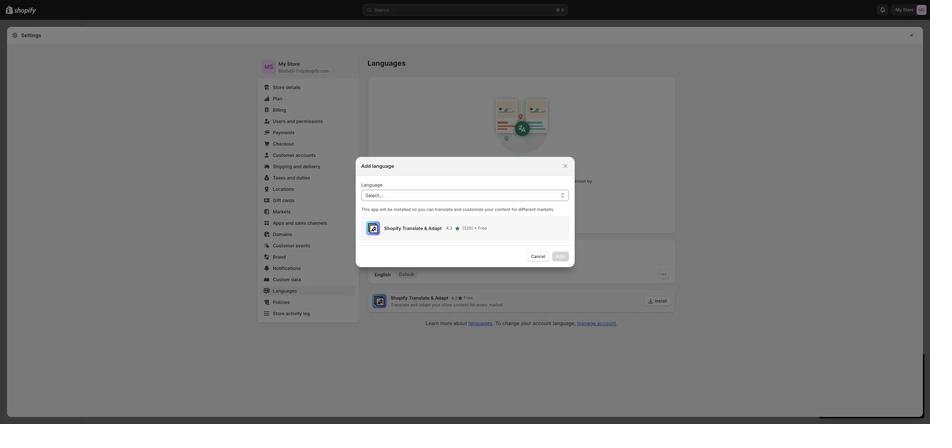 Task type: locate. For each thing, give the bounding box(es) containing it.
languages left to
[[469, 320, 493, 326]]

and right apps at bottom
[[286, 220, 294, 226]]

language up cross-
[[539, 170, 561, 176]]

and right the users
[[287, 118, 295, 124]]

languages right published
[[398, 245, 423, 251]]

by
[[588, 178, 593, 184]]

users and permissions
[[273, 118, 323, 124]]

0 horizontal spatial languages
[[398, 245, 423, 251]]

installed
[[394, 207, 411, 212]]

1 vertical spatial free
[[464, 295, 473, 300]]

and for translate and adapt your store content for every market
[[410, 302, 418, 308]]

2 horizontal spatial language
[[539, 170, 561, 176]]

0 horizontal spatial free
[[464, 295, 473, 300]]

store inside speak your customers' language adding translations to your store improves cross-border conversion by an average of 13%. it's free and takes minutes.
[[506, 178, 517, 184]]

policies
[[273, 299, 290, 305]]

shopify translate & adapt up adapt
[[391, 295, 448, 301]]

0 vertical spatial language
[[372, 163, 395, 169]]

add left a
[[506, 198, 514, 203]]

1 horizontal spatial .
[[616, 320, 618, 326]]

1 vertical spatial adapt
[[435, 295, 448, 301]]

language inside the 'add a language' button
[[519, 198, 538, 203]]

channels
[[308, 220, 327, 226]]

& inside "add language" dialog
[[424, 226, 428, 231]]

your up of
[[496, 178, 505, 184]]

2 vertical spatial translate
[[391, 302, 409, 308]]

0 horizontal spatial account
[[533, 320, 552, 326]]

0 vertical spatial translate
[[403, 226, 423, 231]]

cards
[[282, 198, 295, 203]]

translate
[[435, 207, 453, 212]]

will
[[380, 207, 387, 212]]

1 vertical spatial content
[[453, 302, 469, 308]]

duties
[[297, 175, 310, 181]]

published
[[373, 245, 397, 251]]

0 vertical spatial for
[[512, 207, 518, 212]]

checkout link
[[262, 139, 355, 149]]

1 horizontal spatial content
[[495, 207, 511, 212]]

apps and sales channels
[[273, 220, 327, 226]]

domains link
[[262, 229, 355, 239]]

1 vertical spatial customer
[[273, 243, 295, 248]]

ms button
[[262, 60, 276, 74]]

and inside speak your customers' language adding translations to your store improves cross-border conversion by an average of 13%. it's free and takes minutes.
[[531, 184, 538, 189]]

content
[[495, 207, 511, 212], [453, 302, 469, 308]]

speak
[[483, 170, 498, 176]]

and right free at top right
[[531, 184, 538, 189]]

1 horizontal spatial free
[[478, 226, 487, 231]]

0 vertical spatial &
[[424, 226, 428, 231]]

1 horizontal spatial language
[[519, 198, 538, 203]]

and right translate
[[454, 207, 462, 212]]

and
[[287, 118, 295, 124], [294, 164, 302, 169], [287, 175, 295, 181], [531, 184, 538, 189], [454, 207, 462, 212], [286, 220, 294, 226], [410, 302, 418, 308]]

for
[[512, 207, 518, 212], [470, 302, 476, 308]]

account right manage
[[598, 320, 616, 326]]

free inside "add language" dialog
[[478, 226, 487, 231]]

store activity log
[[273, 311, 310, 316]]

0 horizontal spatial content
[[453, 302, 469, 308]]

content down the 'add a language' button
[[495, 207, 511, 212]]

a
[[515, 198, 518, 203]]

install button
[[644, 296, 671, 306]]

gift cards
[[273, 198, 295, 203]]

0 vertical spatial shopify
[[384, 226, 401, 231]]

0 horizontal spatial languages
[[273, 288, 297, 294]]

custom
[[273, 277, 290, 282]]

and down shopify translate & adapt link
[[410, 302, 418, 308]]

app
[[371, 207, 379, 212]]

1 vertical spatial 4.3
[[451, 295, 458, 301]]

store up 13%. on the right of the page
[[506, 178, 517, 184]]

free
[[478, 226, 487, 231], [464, 295, 473, 300]]

1 vertical spatial &
[[431, 295, 434, 301]]

custom data link
[[262, 275, 355, 285]]

language,
[[553, 320, 576, 326]]

for left "every"
[[470, 302, 476, 308]]

4.3
[[446, 226, 453, 231], [451, 295, 458, 301]]

adapt down the can
[[429, 226, 442, 231]]

cross-
[[537, 178, 550, 184]]

0 vertical spatial customer
[[273, 152, 295, 158]]

add language dialog
[[0, 157, 931, 267]]

translate down 'so'
[[403, 226, 423, 231]]

apps and sales channels link
[[262, 218, 355, 228]]

(326) • free
[[463, 226, 487, 231]]

markets
[[273, 209, 291, 215]]

and down customer accounts
[[294, 164, 302, 169]]

1 horizontal spatial account
[[598, 320, 616, 326]]

your right customize
[[485, 207, 494, 212]]

1 vertical spatial add
[[506, 198, 514, 203]]

market
[[489, 302, 503, 308]]

•
[[475, 226, 477, 231]]

add
[[361, 163, 371, 169], [506, 198, 514, 203]]

customer down checkout
[[273, 152, 295, 158]]

1 vertical spatial language
[[539, 170, 561, 176]]

1 vertical spatial for
[[470, 302, 476, 308]]

1 vertical spatial translate
[[409, 295, 430, 301]]

languages
[[368, 59, 406, 68], [273, 288, 297, 294]]

cancel button
[[527, 252, 550, 262]]

store activity log link
[[262, 309, 355, 318]]

speak your customers' language adding translations to your store improves cross-border conversion by an average of 13%. it's free and takes minutes.
[[451, 170, 593, 189]]

store details
[[273, 84, 301, 90]]

account left language,
[[533, 320, 552, 326]]

0 vertical spatial shopify translate & adapt
[[384, 226, 442, 231]]

4.3 up translate and adapt your store content for every market
[[451, 295, 458, 301]]

add inside dialog
[[361, 163, 371, 169]]

brand link
[[262, 252, 355, 262]]

languages link
[[469, 320, 493, 326]]

free right • at the bottom
[[478, 226, 487, 231]]

content up about
[[453, 302, 469, 308]]

shopify translate & adapt down 'so'
[[384, 226, 442, 231]]

0 horizontal spatial language
[[372, 163, 395, 169]]

1 vertical spatial store
[[442, 302, 452, 308]]

accounts
[[296, 152, 316, 158]]

store for store details
[[273, 84, 285, 90]]

language
[[361, 182, 383, 188]]

for down a
[[512, 207, 518, 212]]

add a language button
[[502, 195, 542, 205]]

translate
[[403, 226, 423, 231], [409, 295, 430, 301], [391, 302, 409, 308]]

search
[[374, 7, 390, 13]]

store up "more"
[[442, 302, 452, 308]]

& down 'you' at the left of the page
[[424, 226, 428, 231]]

about
[[454, 320, 467, 326]]

0 vertical spatial adapt
[[429, 226, 442, 231]]

0 vertical spatial free
[[478, 226, 487, 231]]

shopify inside settings dialog
[[391, 295, 408, 301]]

2 account from the left
[[598, 320, 616, 326]]

customer down domains
[[273, 243, 295, 248]]

0 horizontal spatial for
[[470, 302, 476, 308]]

4.3 inside settings dialog
[[451, 295, 458, 301]]

. left to
[[493, 320, 494, 326]]

language up "different"
[[519, 198, 538, 203]]

of
[[499, 184, 503, 189]]

free
[[521, 184, 529, 189]]

1 customer from the top
[[273, 152, 295, 158]]

free up translate and adapt your store content for every market
[[464, 295, 473, 300]]

adapt up translate and adapt your store content for every market
[[435, 295, 448, 301]]

1 vertical spatial languages
[[469, 320, 493, 326]]

2 vertical spatial store
[[273, 311, 285, 316]]

0 vertical spatial languages
[[398, 245, 423, 251]]

learn
[[426, 320, 439, 326]]

and for apps and sales channels
[[286, 220, 294, 226]]

.
[[493, 320, 494, 326], [616, 320, 618, 326]]

1 vertical spatial shopify
[[391, 295, 408, 301]]

store details link
[[262, 82, 355, 92]]

manage account link
[[577, 320, 616, 326]]

add for add language
[[361, 163, 371, 169]]

0 vertical spatial store
[[287, 61, 300, 67]]

& up translate and adapt your store content for every market
[[431, 295, 434, 301]]

and for users and permissions
[[287, 118, 295, 124]]

users and permissions link
[[262, 116, 355, 126]]

settings
[[21, 32, 41, 38]]

different
[[519, 207, 536, 212]]

0 vertical spatial store
[[506, 178, 517, 184]]

shopify down default
[[391, 295, 408, 301]]

&
[[424, 226, 428, 231], [431, 295, 434, 301]]

store up the 8ba5a5-
[[287, 61, 300, 67]]

1 horizontal spatial for
[[512, 207, 518, 212]]

1 horizontal spatial &
[[431, 295, 434, 301]]

language up language
[[372, 163, 395, 169]]

1 vertical spatial shopify translate & adapt
[[391, 295, 448, 301]]

0 vertical spatial languages
[[368, 59, 406, 68]]

0 horizontal spatial add
[[361, 163, 371, 169]]

billing link
[[262, 105, 355, 115]]

to
[[491, 178, 495, 184]]

you
[[418, 207, 426, 212]]

customer for customer accounts
[[273, 152, 295, 158]]

payments link
[[262, 128, 355, 137]]

2 customer from the top
[[273, 243, 295, 248]]

shopify
[[384, 226, 401, 231], [391, 295, 408, 301]]

4.3 left (326)
[[446, 226, 453, 231]]

english
[[375, 272, 391, 277]]

shopify down the 'be'
[[384, 226, 401, 231]]

customer events link
[[262, 241, 355, 251]]

0 vertical spatial 4.3
[[446, 226, 453, 231]]

1 horizontal spatial add
[[506, 198, 514, 203]]

translate inside shopify translate & adapt link
[[409, 295, 430, 301]]

1 vertical spatial store
[[273, 84, 285, 90]]

0 vertical spatial add
[[361, 163, 371, 169]]

0 horizontal spatial &
[[424, 226, 428, 231]]

0 vertical spatial content
[[495, 207, 511, 212]]

translate down shopify translate & adapt link
[[391, 302, 409, 308]]

data
[[291, 277, 301, 282]]

1 vertical spatial languages
[[273, 288, 297, 294]]

store down policies
[[273, 311, 285, 316]]

0 horizontal spatial .
[[493, 320, 494, 326]]

store up 'plan'
[[273, 84, 285, 90]]

language inside "add language" dialog
[[372, 163, 395, 169]]

& inside shopify translate & adapt link
[[431, 295, 434, 301]]

1 horizontal spatial store
[[506, 178, 517, 184]]

and right the taxes
[[287, 175, 295, 181]]

add up language
[[361, 163, 371, 169]]

and for shipping and delivery
[[294, 164, 302, 169]]

translate up adapt
[[409, 295, 430, 301]]

add inside button
[[506, 198, 514, 203]]

locations
[[273, 186, 294, 192]]

4.3 inside "add language" dialog
[[446, 226, 453, 231]]

shopify inside "add language" dialog
[[384, 226, 401, 231]]

2 vertical spatial language
[[519, 198, 538, 203]]

add for add a language
[[506, 198, 514, 203]]

shop settings menu element
[[257, 55, 359, 323]]

store inside my store 8ba5a5-7.myshopify.com
[[287, 61, 300, 67]]

. right manage
[[616, 320, 618, 326]]

my store 8ba5a5-7.myshopify.com
[[279, 61, 329, 74]]

customer
[[273, 152, 295, 158], [273, 243, 295, 248]]

to
[[496, 320, 501, 326]]



Task type: describe. For each thing, give the bounding box(es) containing it.
⌘
[[556, 7, 560, 13]]

language inside speak your customers' language adding translations to your store improves cross-border conversion by an average of 13%. it's free and takes minutes.
[[539, 170, 561, 176]]

shopify translate & adapt link
[[391, 294, 450, 301]]

shopify translate & adapt inside settings dialog
[[391, 295, 448, 301]]

it's
[[514, 184, 520, 189]]

your right adapt
[[432, 302, 441, 308]]

permissions
[[296, 118, 323, 124]]

customers'
[[511, 170, 538, 176]]

can
[[427, 207, 434, 212]]

7.myshopify.com
[[296, 68, 329, 74]]

every
[[477, 302, 488, 308]]

default
[[400, 272, 414, 277]]

customize
[[463, 207, 484, 212]]

taxes and duties link
[[262, 173, 355, 183]]

delivery
[[303, 164, 321, 169]]

billing
[[273, 107, 286, 113]]

minutes.
[[551, 184, 568, 189]]

translate inside "add language" dialog
[[403, 226, 423, 231]]

content inside "add language" dialog
[[495, 207, 511, 212]]

manage
[[577, 320, 596, 326]]

your right change
[[521, 320, 532, 326]]

notifications link
[[262, 263, 355, 273]]

shipping and delivery link
[[262, 162, 355, 171]]

improves
[[518, 178, 536, 184]]

free inside settings dialog
[[464, 295, 473, 300]]

apps
[[273, 220, 284, 226]]

2 . from the left
[[616, 320, 618, 326]]

an
[[475, 184, 480, 189]]

shopify image
[[14, 7, 36, 14]]

custom data
[[273, 277, 301, 282]]

so
[[412, 207, 417, 212]]

published languages
[[373, 245, 423, 251]]

content inside settings dialog
[[453, 302, 469, 308]]

customer accounts
[[273, 152, 316, 158]]

(326)
[[463, 226, 474, 231]]

cancel
[[531, 254, 545, 259]]

more
[[441, 320, 452, 326]]

install
[[655, 298, 667, 304]]

activity
[[286, 311, 302, 316]]

be
[[388, 207, 393, 212]]

and inside "add language" dialog
[[454, 207, 462, 212]]

shipping
[[273, 164, 292, 169]]

adapt
[[419, 302, 431, 308]]

brand
[[273, 254, 286, 260]]

border
[[550, 178, 563, 184]]

shipping and delivery
[[273, 164, 321, 169]]

this
[[361, 207, 370, 212]]

adding
[[451, 178, 465, 184]]

languages inside shop settings menu element
[[273, 288, 297, 294]]

taxes and duties
[[273, 175, 310, 181]]

average
[[481, 184, 498, 189]]

translations
[[467, 178, 490, 184]]

for inside "add language" dialog
[[512, 207, 518, 212]]

adapt inside settings dialog
[[435, 295, 448, 301]]

1 account from the left
[[533, 320, 552, 326]]

for inside settings dialog
[[470, 302, 476, 308]]

and for taxes and duties
[[287, 175, 295, 181]]

domains
[[273, 232, 292, 237]]

locations link
[[262, 184, 355, 194]]

checkout
[[273, 141, 294, 147]]

8ba5a5-
[[279, 68, 296, 74]]

adapt inside "add language" dialog
[[429, 226, 442, 231]]

gift
[[273, 198, 281, 203]]

markets:
[[537, 207, 555, 212]]

customer events
[[273, 243, 311, 248]]

taxes
[[273, 175, 286, 181]]

customer accounts link
[[262, 150, 355, 160]]

translate and adapt your store content for every market
[[391, 302, 503, 308]]

store for store activity log
[[273, 311, 285, 316]]

1 horizontal spatial languages
[[368, 59, 406, 68]]

plan link
[[262, 94, 355, 104]]

customer for customer events
[[273, 243, 295, 248]]

payments
[[273, 130, 295, 135]]

notifications
[[273, 265, 301, 271]]

add a language
[[506, 198, 538, 203]]

0 horizontal spatial store
[[442, 302, 452, 308]]

settings dialog
[[7, 27, 924, 417]]

details
[[286, 84, 301, 90]]

users
[[273, 118, 286, 124]]

your inside "add language" dialog
[[485, 207, 494, 212]]

log
[[303, 311, 310, 316]]

plan
[[273, 96, 282, 101]]

languages link
[[262, 286, 355, 296]]

your right speak at the top of the page
[[499, 170, 510, 176]]

select...
[[366, 193, 383, 198]]

policies link
[[262, 297, 355, 307]]

conversion
[[565, 178, 586, 184]]

my store image
[[262, 60, 276, 74]]

k
[[562, 7, 565, 13]]

this app will be installed so you can translate and customize your content for different markets:
[[361, 207, 555, 212]]

markets link
[[262, 207, 355, 217]]

sales
[[295, 220, 306, 226]]

1 . from the left
[[493, 320, 494, 326]]

learn more about languages . to change your account language, manage account .
[[426, 320, 618, 326]]

1 day left in your trial element
[[819, 372, 925, 418]]

add language
[[361, 163, 395, 169]]

1 horizontal spatial languages
[[469, 320, 493, 326]]

13%.
[[504, 184, 513, 189]]

shopify translate & adapt inside "add language" dialog
[[384, 226, 442, 231]]



Task type: vqa. For each thing, say whether or not it's contained in the screenshot.
"and" inside the 'Shipping and delivery' link
yes



